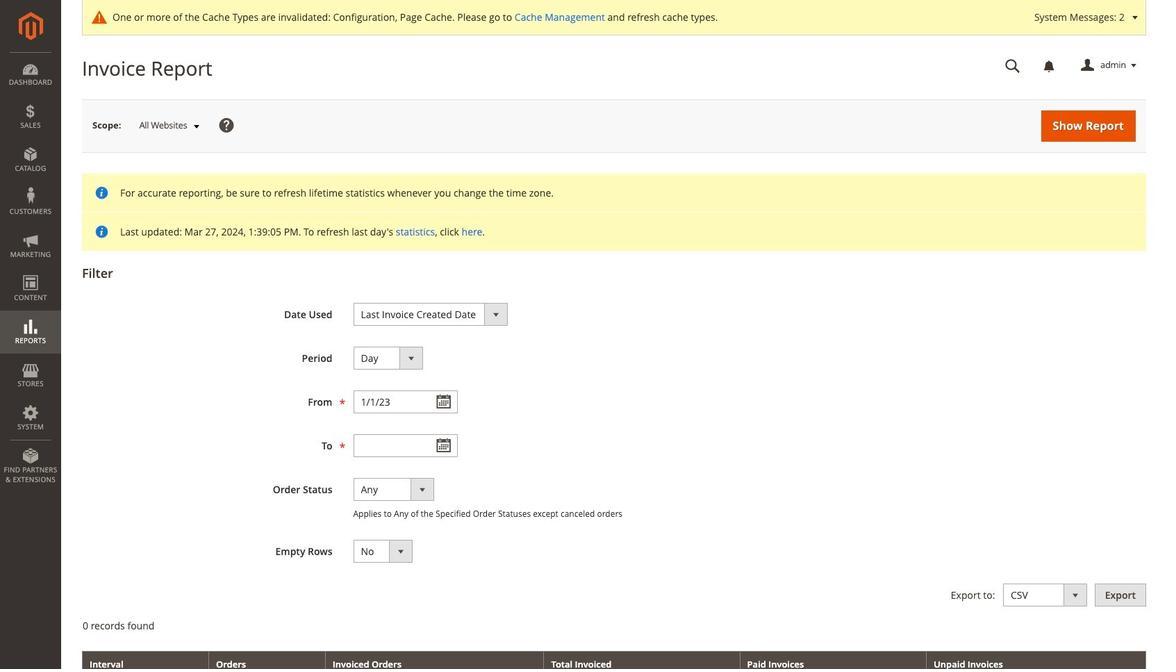 Task type: locate. For each thing, give the bounding box(es) containing it.
magento admin panel image
[[18, 12, 43, 40]]

menu bar
[[0, 52, 61, 491]]

None text field
[[996, 54, 1031, 78]]

None text field
[[353, 391, 458, 413], [353, 434, 458, 457], [353, 391, 458, 413], [353, 434, 458, 457]]



